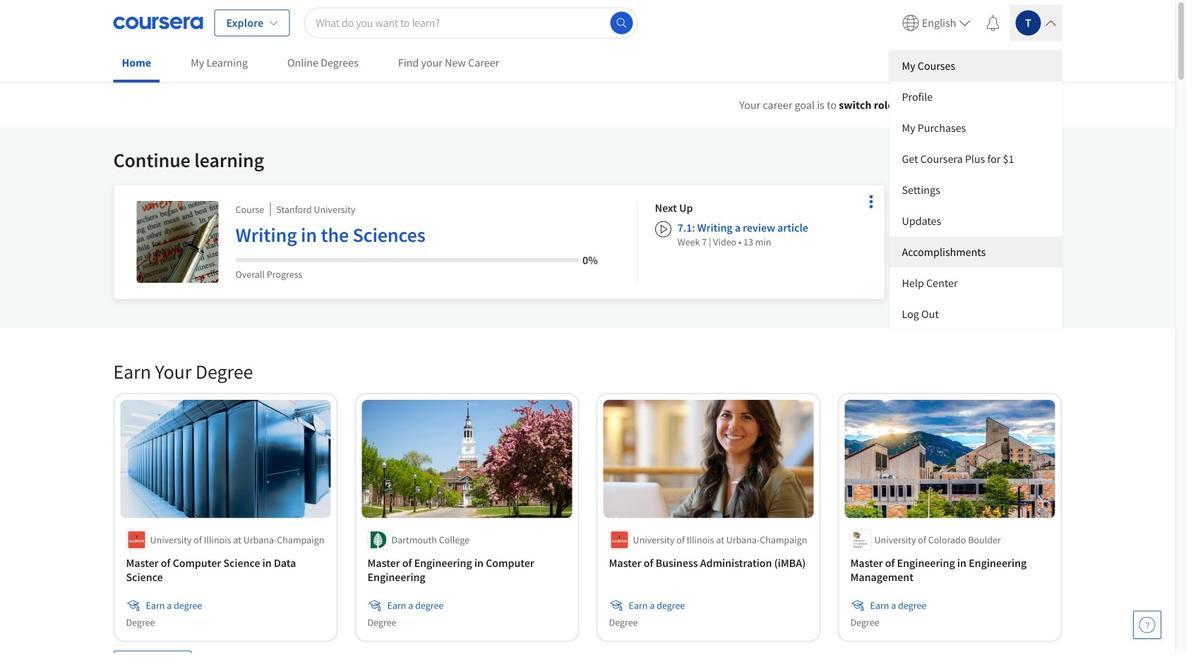 Task type: describe. For each thing, give the bounding box(es) containing it.
more option for writing in the sciences image
[[861, 192, 881, 212]]

help center image
[[1139, 617, 1156, 634]]



Task type: vqa. For each thing, say whether or not it's contained in the screenshot.
Tab List
no



Task type: locate. For each thing, give the bounding box(es) containing it.
menu
[[889, 50, 1062, 329]]

region
[[671, 117, 1130, 239]]

None search field
[[304, 7, 638, 38]]

earn your degree collection element
[[105, 337, 1071, 654]]

writing in the sciences image
[[137, 201, 219, 283]]

coursera image
[[113, 12, 203, 34]]

What do you want to learn? text field
[[304, 7, 638, 38]]



